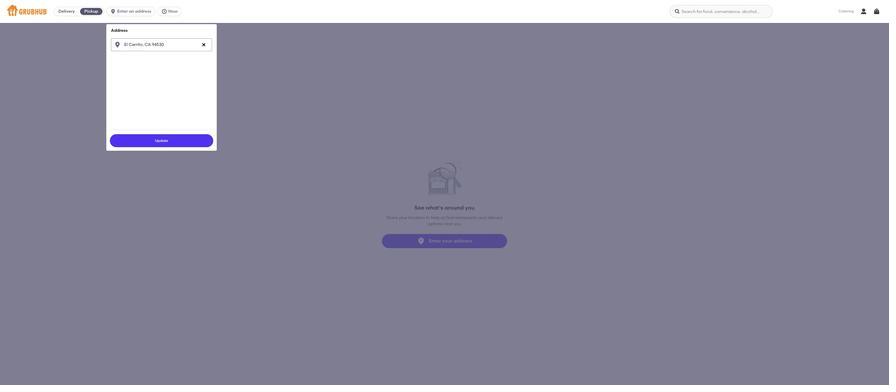 Task type: locate. For each thing, give the bounding box(es) containing it.
address inside the main navigation navigation
[[135, 9, 151, 14]]

0 vertical spatial address
[[135, 9, 151, 14]]

your inside button
[[442, 238, 452, 244]]

1 horizontal spatial enter
[[429, 238, 441, 244]]

svg image left an
[[110, 9, 116, 14]]

us
[[441, 215, 445, 220]]

0 vertical spatial svg image
[[110, 9, 116, 14]]

0 horizontal spatial address
[[135, 9, 151, 14]]

address right an
[[135, 9, 151, 14]]

address for enter your address
[[453, 238, 472, 244]]

location
[[408, 215, 425, 220]]

1 horizontal spatial address
[[453, 238, 472, 244]]

0 vertical spatial your
[[399, 215, 407, 220]]

enter an address
[[117, 9, 151, 14]]

restaurants
[[455, 215, 477, 220]]

1 vertical spatial you
[[454, 221, 461, 226]]

you right near
[[454, 221, 461, 226]]

enter your address
[[429, 238, 472, 244]]

and
[[478, 215, 486, 220]]

enter inside enter an address button
[[117, 9, 128, 14]]

address down restaurants
[[453, 238, 472, 244]]

address for enter an address
[[135, 9, 151, 14]]

your down near
[[442, 238, 452, 244]]

svg image inside the now button
[[161, 9, 167, 14]]

options
[[428, 221, 443, 226]]

position icon image
[[417, 237, 425, 245]]

near
[[444, 221, 453, 226]]

catering
[[838, 9, 854, 13]]

you up restaurants
[[465, 204, 475, 211]]

enter inside enter your address button
[[429, 238, 441, 244]]

find
[[446, 215, 454, 220]]

you
[[465, 204, 475, 211], [454, 221, 461, 226]]

svg image
[[110, 9, 116, 14], [114, 41, 121, 48]]

0 horizontal spatial your
[[399, 215, 407, 220]]

catering button
[[834, 5, 858, 18]]

0 horizontal spatial enter
[[117, 9, 128, 14]]

1 vertical spatial your
[[442, 238, 452, 244]]

pickup button
[[79, 7, 104, 16]]

your
[[399, 215, 407, 220], [442, 238, 452, 244]]

you inside share your location to help us find restaurants and delivery options near you
[[454, 221, 461, 226]]

share your location to help us find restaurants and delivery options near you
[[386, 215, 503, 226]]

enter left an
[[117, 9, 128, 14]]

enter right 'position icon'
[[429, 238, 441, 244]]

your right share
[[399, 215, 407, 220]]

svg image inside enter an address button
[[110, 9, 116, 14]]

1 vertical spatial address
[[453, 238, 472, 244]]

enter for enter an address
[[117, 9, 128, 14]]

1 horizontal spatial you
[[465, 204, 475, 211]]

svg image down address
[[114, 41, 121, 48]]

svg image
[[873, 8, 880, 15], [161, 9, 167, 14], [674, 9, 680, 14], [201, 42, 206, 47]]

share
[[386, 215, 398, 220]]

enter
[[117, 9, 128, 14], [429, 238, 441, 244]]

address
[[135, 9, 151, 14], [453, 238, 472, 244]]

your inside share your location to help us find restaurants and delivery options near you
[[399, 215, 407, 220]]

0 vertical spatial enter
[[117, 9, 128, 14]]

0 horizontal spatial you
[[454, 221, 461, 226]]

1 horizontal spatial your
[[442, 238, 452, 244]]

1 vertical spatial enter
[[429, 238, 441, 244]]



Task type: describe. For each thing, give the bounding box(es) containing it.
your for enter
[[442, 238, 452, 244]]

1 vertical spatial svg image
[[114, 41, 121, 48]]

around
[[444, 204, 464, 211]]

help
[[431, 215, 440, 220]]

see what's around you
[[414, 204, 475, 211]]

delivery button
[[54, 7, 79, 16]]

now button
[[158, 7, 184, 16]]

your for share
[[399, 215, 407, 220]]

enter for enter your address
[[429, 238, 441, 244]]

main navigation navigation
[[0, 0, 889, 385]]

what's
[[426, 204, 443, 211]]

delivery
[[487, 215, 503, 220]]

update button
[[110, 134, 213, 147]]

0 vertical spatial you
[[465, 204, 475, 211]]

address
[[111, 28, 128, 33]]

see
[[414, 204, 424, 211]]

an
[[129, 9, 134, 14]]

pickup
[[84, 9, 98, 14]]

enter your address button
[[382, 234, 507, 248]]

now
[[168, 9, 178, 14]]

enter an address button
[[106, 7, 158, 16]]

update
[[155, 139, 168, 143]]

to
[[426, 215, 430, 220]]

Enter an address search field
[[111, 38, 212, 51]]

delivery
[[58, 9, 75, 14]]



Task type: vqa. For each thing, say whether or not it's contained in the screenshot.
leftmost a
no



